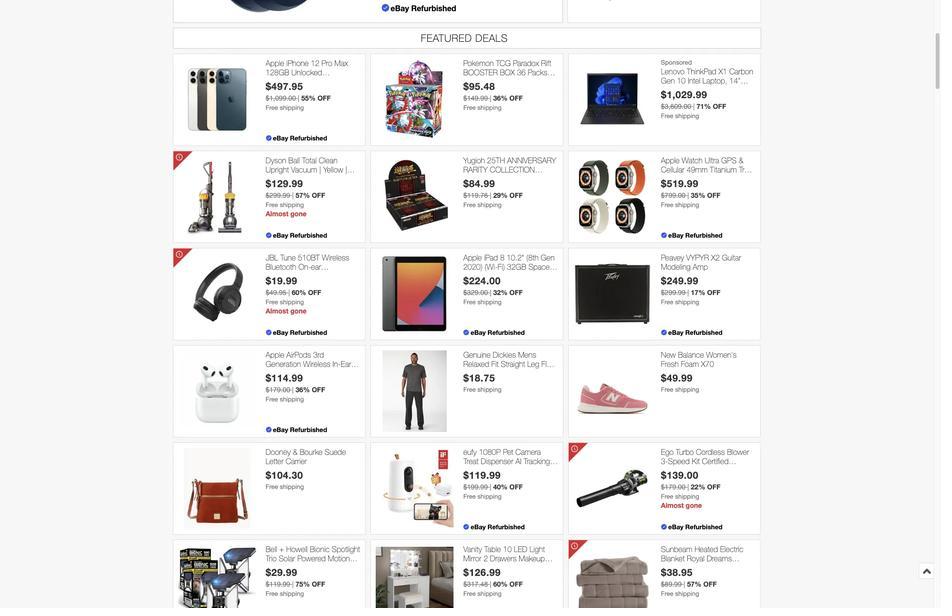Task type: vqa. For each thing, say whether or not it's contained in the screenshot.
the Listing options selector. List View selected. Icon
no



Task type: describe. For each thing, give the bounding box(es) containing it.
cordless
[[697, 448, 725, 457]]

shipping for $114.99
[[280, 396, 304, 403]]

loop
[[683, 175, 700, 184]]

wireless inside jbl tune 510bt wireless bluetooth on-ear headphones, black
[[322, 253, 350, 262]]

$89.99
[[662, 581, 682, 589]]

| inside peavey vypyr x2 guitar modeling amp $249.99 $299.99 | 17% off free shipping
[[688, 289, 690, 297]]

pokemon
[[464, 59, 494, 68]]

$317.48
[[464, 581, 488, 589]]

refurbished up "dickies"
[[488, 329, 525, 337]]

gone for $129.99
[[291, 210, 307, 218]]

motion
[[328, 555, 350, 563]]

apple iphone 12 pro max 128gb unlocked smartphone - very good
[[266, 59, 348, 86]]

apple for $114.99
[[266, 351, 284, 359]]

shipping for $84.99
[[478, 202, 502, 209]]

peavey vypyr x2 guitar modeling amp link
[[662, 253, 756, 272]]

128gb
[[266, 68, 290, 77]]

free for $519.99
[[662, 202, 674, 209]]

excellent for $519.99
[[726, 175, 754, 184]]

trail
[[740, 165, 751, 174]]

& inside dooney & bourke suede letter carrier $104.30 free shipping
[[293, 448, 298, 457]]

free inside $18.75 free shipping
[[464, 386, 476, 394]]

almost for $19.99
[[266, 307, 289, 315]]

off for $29.99
[[312, 580, 325, 589]]

$1,099.00
[[266, 94, 296, 102]]

ball
[[289, 156, 300, 165]]

ebay refurbished up 'airpods'
[[273, 329, 327, 337]]

dooney
[[266, 448, 291, 457]]

royal
[[687, 555, 705, 563]]

off inside peavey vypyr x2 guitar modeling amp $249.99 $299.99 | 17% off free shipping
[[708, 289, 721, 297]]

$29.99
[[266, 567, 298, 579]]

| for $119.99
[[490, 484, 492, 491]]

$129.99
[[266, 178, 303, 189]]

paradox
[[513, 59, 539, 68]]

i7-
[[677, 86, 685, 94]]

peavey
[[662, 253, 685, 262]]

25th
[[488, 156, 505, 165]]

| for $95.48
[[490, 94, 492, 102]]

$139.00 $179.00 | 22% off free shipping almost gone
[[662, 470, 721, 510]]

pack
[[322, 564, 338, 573]]

rarity
[[464, 165, 488, 174]]

free for $126.99
[[464, 591, 476, 598]]

$179.00 for $114.99
[[266, 386, 290, 394]]

| for $224.00
[[490, 289, 492, 297]]

shipping inside peavey vypyr x2 guitar modeling amp $249.99 $299.99 | 17% off free shipping
[[676, 299, 700, 306]]

shipping for $119.99
[[478, 493, 502, 501]]

shipping for $129.99
[[280, 202, 304, 209]]

off for $38.95
[[704, 580, 717, 589]]

| for $497.95
[[298, 94, 300, 102]]

fresh
[[662, 360, 679, 369]]

$3,609.00
[[662, 103, 692, 111]]

deals
[[476, 32, 508, 44]]

apple ipad 8 10.2" (8th gen 2020) (wi-fi) 32gb space gray excellent
[[464, 253, 555, 281]]

| down clean
[[320, 165, 321, 174]]

shipping for $224.00
[[478, 299, 502, 306]]

free for $139.00
[[662, 493, 674, 501]]

ear
[[311, 263, 321, 271]]

$224.00
[[464, 275, 501, 287]]

shipping for $38.95
[[676, 591, 700, 598]]

2 inside vanity table 10 led light mirror 2 drawers makeup dressing desk bedroom white
[[484, 555, 488, 563]]

refurbished up heated
[[686, 523, 723, 531]]

refurbished up featured
[[412, 3, 457, 13]]

$199.99
[[464, 484, 488, 491]]

dyson ball total clean upright vacuum | yellow | certified refurbished
[[266, 156, 347, 184]]

off for $19.99
[[308, 289, 322, 297]]

shipping for $19.99
[[280, 299, 304, 306]]

1270p
[[685, 86, 707, 94]]

510bt
[[298, 253, 320, 262]]

vypyr
[[687, 253, 710, 262]]

anniversary
[[508, 156, 556, 165]]

| for $114.99
[[292, 386, 294, 394]]

off for $129.99
[[312, 191, 325, 200]]

light
[[530, 545, 545, 554]]

vanity
[[464, 545, 482, 554]]

$126.99
[[464, 567, 501, 579]]

bell + howell bionic spotlight trio solar powered motion sensor lights- 2 pack link
[[266, 545, 361, 573]]

total
[[302, 156, 317, 165]]

white inside vanity table 10 led light mirror 2 drawers makeup dressing desk bedroom white
[[464, 573, 482, 582]]

new balance women's fresh foam x70 link
[[662, 351, 756, 369]]

pokemon tcg paradox rift booster box 36 packs sealed new
[[464, 59, 552, 86]]

22%
[[691, 483, 706, 491]]

free for $497.95
[[266, 104, 278, 112]]

view
[[464, 476, 479, 485]]

60% for $126.99
[[494, 580, 508, 589]]

dyson ball total clean upright vacuum | yellow | certified refurbished link
[[266, 156, 361, 184]]

new inside pokemon tcg paradox rift booster box 36 packs sealed new
[[488, 77, 503, 86]]

57% for $129.99
[[296, 191, 310, 200]]

| for $1,029.99
[[694, 103, 695, 111]]

10 inside vanity table 10 led light mirror 2 drawers makeup dressing desk bedroom white
[[504, 545, 512, 554]]

refurbished up table
[[488, 523, 525, 531]]

free for $1,029.99
[[662, 112, 674, 120]]

$18.75 free shipping
[[464, 372, 502, 394]]

apple airpods 3rd generation wireless in-ear headset - white - excellent link
[[266, 351, 361, 378]]

shipping inside dooney & bourke suede letter carrier $104.30 free shipping
[[280, 484, 304, 491]]

makeup
[[519, 555, 545, 563]]

$497.95 $1,099.00 | 55% off free shipping
[[266, 80, 331, 112]]

genuine dickies mens relaxed fit straight leg flat front flex pant
[[464, 351, 553, 378]]

jbl tune 510bt wireless bluetooth on-ear headphones, black
[[266, 253, 350, 281]]

free inside new balance women's fresh foam x70 $49.99 free shipping
[[662, 386, 674, 394]]

8
[[501, 253, 505, 262]]

ear
[[341, 360, 351, 369]]

ipad
[[484, 253, 498, 262]]

heated
[[695, 545, 719, 554]]

& inside apple watch ultra gps & cellular 49mm titanium trail alpine loop ocean excellent
[[739, 156, 744, 165]]

bell + howell bionic spotlight trio solar powered motion sensor lights- 2 pack
[[266, 545, 360, 573]]

modeling
[[662, 263, 691, 271]]

free for $84.99
[[464, 202, 476, 209]]

$497.95
[[266, 80, 303, 92]]

ebay refurbished up the vypyr
[[669, 231, 723, 239]]

$299.99 inside peavey vypyr x2 guitar modeling amp $249.99 $299.99 | 17% off free shipping
[[662, 289, 686, 297]]

monitoring
[[500, 467, 534, 475]]

free inside peavey vypyr x2 guitar modeling amp $249.99 $299.99 | 17% off free shipping
[[662, 299, 674, 306]]

$95.48
[[464, 80, 496, 92]]

32gb inside "apple ipad 8 10.2" (8th gen 2020) (wi-fi) 32gb space gray excellent"
[[507, 263, 527, 271]]

ebay refurbished up 'ball'
[[273, 134, 327, 142]]

good
[[329, 77, 347, 86]]

apple airpods 3rd generation wireless in-ear headset - white - excellent
[[266, 351, 354, 378]]

refurbished inside ego turbo cordless blower 3-speed kit certified refurbished
[[662, 467, 700, 475]]

certified inside ego turbo cordless blower 3-speed kit certified refurbished
[[703, 457, 729, 466]]

apple ipad 8 10.2" (8th gen 2020) (wi-fi) 32gb space gray excellent link
[[464, 253, 558, 281]]

x70
[[702, 360, 715, 369]]

letter
[[266, 457, 284, 466]]

off for $497.95
[[318, 94, 331, 102]]

| for $19.99
[[289, 289, 290, 297]]

alpine
[[662, 175, 681, 184]]

shipping for $1,029.99
[[676, 112, 700, 120]]

new!
[[464, 184, 482, 193]]

tcg
[[496, 59, 511, 68]]

guitar
[[723, 253, 742, 262]]

ebay refurbished up bourke at bottom left
[[273, 426, 327, 434]]

twin
[[710, 564, 724, 573]]

ebay refurbished up 510bt
[[273, 231, 327, 239]]

dogs
[[464, 467, 481, 475]]

dooney & bourke suede letter carrier $104.30 free shipping
[[266, 448, 346, 491]]

featured deals
[[421, 32, 508, 44]]

17%
[[691, 289, 706, 297]]

ebay refurbished up featured
[[391, 3, 457, 13]]

- for $114.99
[[295, 369, 298, 378]]

dooney & bourke suede letter carrier link
[[266, 448, 361, 467]]

10 inside sponsored lenovo thinkpad x1 carbon gen 10 intel laptop, 14" ips,  i7-1270p vpro®, 32gb
[[678, 76, 686, 85]]

12
[[311, 59, 320, 68]]

shipping for $126.99
[[478, 591, 502, 598]]

generation
[[266, 360, 301, 369]]

ebay refurbished up "dickies"
[[471, 329, 525, 337]]

shipping for $139.00
[[676, 493, 700, 501]]

refurbished up bourke at bottom left
[[290, 426, 327, 434]]

vanity table 10 led light mirror 2 drawers makeup dressing desk bedroom white
[[464, 545, 545, 582]]

pant
[[497, 369, 511, 378]]

shipping for $95.48
[[478, 104, 502, 112]]

off for $119.99
[[510, 483, 523, 491]]

$104.30
[[266, 470, 303, 481]]

refurbished up balance
[[686, 329, 723, 337]]

| for $129.99
[[292, 192, 294, 200]]

new inside new balance women's fresh foam x70 $49.99 free shipping
[[662, 351, 676, 359]]

titanium
[[710, 165, 737, 174]]

$1,029.99
[[662, 89, 708, 100]]



Task type: locate. For each thing, give the bounding box(es) containing it.
gone inside $139.00 $179.00 | 22% off free shipping almost gone
[[686, 502, 703, 510]]

| for $139.00
[[688, 484, 690, 491]]

0 horizontal spatial white
[[300, 369, 318, 378]]

apple inside "apple ipad 8 10.2" (8th gen 2020) (wi-fi) 32gb space gray excellent"
[[464, 253, 482, 262]]

| inside $139.00 $179.00 | 22% off free shipping almost gone
[[688, 484, 690, 491]]

shipping down $114.99 at the left of the page
[[280, 396, 304, 403]]

| left 40% at right
[[490, 484, 492, 491]]

$179.00 down $139.00
[[662, 484, 686, 491]]

0 vertical spatial 2
[[484, 555, 488, 563]]

57% down 'fleece'
[[688, 580, 702, 589]]

apple watch ultra gps & cellular 49mm titanium trail alpine loop ocean excellent link
[[662, 156, 756, 184]]

$119.99 inside $119.99 $199.99 | 40% off free shipping
[[464, 470, 501, 481]]

booster
[[464, 175, 489, 184]]

0 horizontal spatial $179.00
[[266, 386, 290, 394]]

apple for $497.95
[[266, 59, 284, 68]]

upright
[[266, 165, 289, 174]]

apple
[[266, 59, 284, 68], [662, 156, 680, 165], [464, 253, 482, 262], [266, 351, 284, 359]]

certified inside dyson ball total clean upright vacuum | yellow | certified refurbished
[[266, 175, 292, 184]]

pet
[[503, 448, 514, 457]]

refurbished
[[412, 3, 457, 13], [290, 134, 327, 142], [295, 175, 333, 184], [290, 231, 327, 239], [686, 231, 723, 239], [290, 329, 327, 337], [488, 329, 525, 337], [686, 329, 723, 337], [290, 426, 327, 434], [662, 467, 700, 475], [488, 523, 525, 531], [686, 523, 723, 531]]

$179.00 for $139.00
[[662, 484, 686, 491]]

yellow
[[324, 165, 344, 174]]

off inside $519.99 $799.00 | 35% off free shipping
[[708, 191, 721, 200]]

0 horizontal spatial 2
[[315, 564, 320, 573]]

1 horizontal spatial $119.99
[[464, 470, 501, 481]]

0 vertical spatial 36%
[[494, 94, 508, 102]]

free for $224.00
[[464, 299, 476, 306]]

refurbished up 510bt
[[290, 231, 327, 239]]

1 vertical spatial 60%
[[494, 580, 508, 589]]

off right the '71%'
[[713, 102, 727, 111]]

gen for space
[[541, 253, 555, 262]]

shipping down $49.95
[[280, 299, 304, 306]]

off down dyson ball total clean upright vacuum | yellow | certified refurbished link
[[312, 191, 325, 200]]

free down $139.00
[[662, 493, 674, 501]]

shipping down 40% at right
[[478, 493, 502, 501]]

0 horizontal spatial new
[[488, 77, 503, 86]]

| down $114.99 at the left of the page
[[292, 386, 294, 394]]

shipping inside "$114.99 $179.00 | 36% off free shipping"
[[280, 396, 304, 403]]

$224.00 $329.00 | 32% off free shipping
[[464, 275, 523, 306]]

free inside $519.99 $799.00 | 35% off free shipping
[[662, 202, 674, 209]]

0 horizontal spatial 10
[[504, 545, 512, 554]]

iphone
[[287, 59, 309, 68]]

excellent inside apple airpods 3rd generation wireless in-ear headset - white - excellent
[[325, 369, 354, 378]]

off inside $126.99 $317.48 | 60% off free shipping
[[510, 580, 523, 589]]

gone down '$129.99' on the top left of the page
[[291, 210, 307, 218]]

off right 35%
[[708, 191, 721, 200]]

free inside $38.95 $89.99 | 57% off free shipping
[[662, 591, 674, 598]]

refurbished up 'airpods'
[[290, 329, 327, 337]]

1 vertical spatial excellent
[[481, 272, 510, 281]]

57% for $38.95
[[688, 580, 702, 589]]

0 horizontal spatial 36%
[[296, 386, 310, 394]]

off inside $95.48 $149.99 | 36% off free shipping
[[510, 94, 523, 102]]

fi)
[[498, 263, 505, 271]]

free inside $129.99 $299.99 | 57% off free shipping almost gone
[[266, 202, 278, 209]]

free inside $1,029.99 $3,609.00 | 71% off free shipping
[[662, 112, 674, 120]]

$18.75
[[464, 372, 496, 384]]

solar
[[279, 555, 295, 563]]

| inside $129.99 $299.99 | 57% off free shipping almost gone
[[292, 192, 294, 200]]

shipping for $29.99
[[280, 591, 304, 598]]

off inside $84.99 $119.76 | 29% off free shipping
[[510, 191, 523, 200]]

shipping inside $95.48 $149.99 | 36% off free shipping
[[478, 104, 502, 112]]

0 horizontal spatial excellent
[[325, 369, 354, 378]]

sponsored
[[662, 59, 692, 66]]

shipping inside $38.95 $89.99 | 57% off free shipping
[[676, 591, 700, 598]]

excellent for $224.00
[[481, 272, 510, 281]]

| right $49.95
[[289, 289, 290, 297]]

0 horizontal spatial gen
[[541, 253, 555, 262]]

new down "box"
[[488, 77, 503, 86]]

1 vertical spatial $299.99
[[662, 289, 686, 297]]

white inside apple airpods 3rd generation wireless in-ear headset - white - excellent
[[300, 369, 318, 378]]

0 vertical spatial white
[[300, 369, 318, 378]]

| inside $519.99 $799.00 | 35% off free shipping
[[688, 192, 690, 200]]

almost for $139.00
[[662, 502, 684, 510]]

1 vertical spatial white
[[464, 573, 482, 582]]

lenovo
[[662, 67, 685, 76]]

off right 29%
[[510, 191, 523, 200]]

leg
[[528, 360, 540, 369]]

| inside $497.95 $1,099.00 | 55% off free shipping
[[298, 94, 300, 102]]

- for $497.95
[[308, 77, 311, 86]]

off down black
[[308, 289, 322, 297]]

flat
[[542, 360, 553, 369]]

shipping down 32%
[[478, 299, 502, 306]]

free down $49.99
[[662, 386, 674, 394]]

apple up 2020)
[[464, 253, 482, 262]]

0 vertical spatial $299.99
[[266, 192, 290, 200]]

white down 3rd
[[300, 369, 318, 378]]

0 horizontal spatial $299.99
[[266, 192, 290, 200]]

free inside "$114.99 $179.00 | 36% off free shipping"
[[266, 396, 278, 403]]

jbl tune 510bt wireless bluetooth on-ear headphones, black link
[[266, 253, 361, 281]]

free down $89.99
[[662, 591, 674, 598]]

apple inside apple watch ultra gps & cellular 49mm titanium trail alpine loop ocean excellent
[[662, 156, 680, 165]]

gen
[[662, 76, 675, 85], [541, 253, 555, 262]]

off right 32%
[[510, 289, 523, 297]]

2 vertical spatial gone
[[686, 502, 703, 510]]

off for $139.00
[[708, 483, 721, 491]]

1 vertical spatial 10
[[504, 545, 512, 554]]

vanity table 10 led light mirror 2 drawers makeup dressing desk bedroom white link
[[464, 545, 558, 582]]

off inside $139.00 $179.00 | 22% off free shipping almost gone
[[708, 483, 721, 491]]

$299.99 inside $129.99 $299.99 | 57% off free shipping almost gone
[[266, 192, 290, 200]]

packs
[[528, 68, 548, 77]]

free down $149.99
[[464, 104, 476, 112]]

3rd
[[313, 351, 324, 359]]

32gb inside sponsored lenovo thinkpad x1 carbon gen 10 intel laptop, 14" ips,  i7-1270p vpro®, 32gb
[[734, 86, 753, 94]]

- inside apple iphone 12 pro max 128gb unlocked smartphone - very good
[[308, 77, 311, 86]]

shipping inside $129.99 $299.99 | 57% off free shipping almost gone
[[280, 202, 304, 209]]

0 vertical spatial 60%
[[292, 289, 306, 297]]

apple for $519.99
[[662, 156, 680, 165]]

| left 75%
[[292, 581, 294, 589]]

free down $29.99
[[266, 591, 278, 598]]

off inside $119.99 $199.99 | 40% off free shipping
[[510, 483, 523, 491]]

| inside $29.99 $119.99 | 75% off free shipping
[[292, 581, 294, 589]]

1 horizontal spatial 57%
[[688, 580, 702, 589]]

shipping inside $126.99 $317.48 | 60% off free shipping
[[478, 591, 502, 598]]

1 vertical spatial &
[[293, 448, 298, 457]]

| left 35%
[[688, 192, 690, 200]]

$519.99
[[662, 178, 699, 189]]

refurbished inside dyson ball total clean upright vacuum | yellow | certified refurbished
[[295, 175, 333, 184]]

$179.00 inside "$114.99 $179.00 | 36% off free shipping"
[[266, 386, 290, 394]]

blanket
[[662, 555, 685, 563]]

off for $519.99
[[708, 191, 721, 200]]

1 vertical spatial almost
[[266, 307, 289, 315]]

refurbished up total
[[290, 134, 327, 142]]

rift
[[542, 59, 552, 68]]

free inside $126.99 $317.48 | 60% off free shipping
[[464, 591, 476, 598]]

free down $329.00
[[464, 299, 476, 306]]

1 vertical spatial new
[[662, 351, 676, 359]]

apple inside apple airpods 3rd generation wireless in-ear headset - white - excellent
[[266, 351, 284, 359]]

gen inside sponsored lenovo thinkpad x1 carbon gen 10 intel laptop, 14" ips,  i7-1270p vpro®, 32gb
[[662, 76, 675, 85]]

shipping inside $139.00 $179.00 | 22% off free shipping almost gone
[[676, 493, 700, 501]]

free for $95.48
[[464, 104, 476, 112]]

off right 55%
[[318, 94, 331, 102]]

gone down 22%
[[686, 502, 703, 510]]

excellent inside "apple ipad 8 10.2" (8th gen 2020) (wi-fi) 32gb space gray excellent"
[[481, 272, 510, 281]]

2 inside bell + howell bionic spotlight trio solar powered motion sensor lights- 2 pack
[[315, 564, 320, 573]]

free inside $497.95 $1,099.00 | 55% off free shipping
[[266, 104, 278, 112]]

$126.99 $317.48 | 60% off free shipping
[[464, 567, 523, 598]]

shipping down $89.99
[[676, 591, 700, 598]]

off for $114.99
[[312, 386, 325, 394]]

almost down '$129.99' on the top left of the page
[[266, 210, 289, 218]]

0 horizontal spatial $119.99
[[266, 581, 290, 589]]

$119.99
[[464, 470, 501, 481], [266, 581, 290, 589]]

$119.99 down $29.99
[[266, 581, 290, 589]]

$95.48 $149.99 | 36% off free shipping
[[464, 80, 523, 112]]

free for $19.99
[[266, 299, 278, 306]]

1 vertical spatial wireless
[[303, 360, 331, 369]]

36% down $95.48
[[494, 94, 508, 102]]

off inside $129.99 $299.99 | 57% off free shipping almost gone
[[312, 191, 325, 200]]

free inside $84.99 $119.76 | 29% off free shipping
[[464, 202, 476, 209]]

1 horizontal spatial 60%
[[494, 580, 508, 589]]

bourke
[[300, 448, 323, 457]]

carbon
[[730, 67, 754, 76]]

front
[[464, 369, 480, 378]]

0 vertical spatial 32gb
[[734, 86, 753, 94]]

watch
[[682, 156, 703, 165]]

gen for ips,
[[662, 76, 675, 85]]

shipping inside $29.99 $119.99 | 75% off free shipping
[[280, 591, 304, 598]]

gen up ips,
[[662, 76, 675, 85]]

1 vertical spatial $179.00
[[662, 484, 686, 491]]

shipping for $497.95
[[280, 104, 304, 112]]

| for $126.99
[[490, 581, 492, 589]]

29%
[[494, 191, 508, 200]]

shipping down $317.48
[[478, 591, 502, 598]]

free down $18.75
[[464, 386, 476, 394]]

1 horizontal spatial white
[[464, 573, 482, 582]]

71%
[[697, 102, 712, 111]]

free down $49.95
[[266, 299, 278, 306]]

eufy
[[464, 448, 477, 457]]

0 horizontal spatial certified
[[266, 175, 292, 184]]

0 vertical spatial 10
[[678, 76, 686, 85]]

free down the $1,099.00
[[266, 104, 278, 112]]

certified down upright
[[266, 175, 292, 184]]

shipping down $104.30
[[280, 484, 304, 491]]

ebay refurbished up balance
[[669, 329, 723, 337]]

| inside "$114.99 $179.00 | 36% off free shipping"
[[292, 386, 294, 394]]

gone for $139.00
[[686, 502, 703, 510]]

& up trail
[[739, 156, 744, 165]]

shipping inside $519.99 $799.00 | 35% off free shipping
[[676, 202, 700, 209]]

white
[[300, 369, 318, 378], [464, 573, 482, 582]]

- down 3rd
[[321, 369, 323, 378]]

off inside $29.99 $119.99 | 75% off free shipping
[[312, 580, 325, 589]]

edition
[[518, 175, 539, 184]]

0 vertical spatial &
[[739, 156, 744, 165]]

x2
[[712, 253, 720, 262]]

cats
[[483, 467, 498, 475]]

free for $38.95
[[662, 591, 674, 598]]

apple for $224.00
[[464, 253, 482, 262]]

0 horizontal spatial 32gb
[[507, 263, 527, 271]]

free down $199.99
[[464, 493, 476, 501]]

&
[[739, 156, 744, 165], [293, 448, 298, 457]]

1 vertical spatial 2
[[315, 564, 320, 573]]

ebay refurbished up heated
[[669, 523, 723, 531]]

free inside $95.48 $149.99 | 36% off free shipping
[[464, 104, 476, 112]]

0 horizontal spatial -
[[295, 369, 298, 378]]

refurbished up the vypyr
[[686, 231, 723, 239]]

apple up generation
[[266, 351, 284, 359]]

drawers
[[491, 555, 517, 563]]

ebay refurbished up table
[[471, 523, 525, 531]]

new up fresh
[[662, 351, 676, 359]]

refurbished down speed
[[662, 467, 700, 475]]

36% inside $95.48 $149.99 | 36% off free shipping
[[494, 94, 508, 102]]

60% inside $126.99 $317.48 | 60% off free shipping
[[494, 580, 508, 589]]

$119.99 up $199.99
[[464, 470, 501, 481]]

ebay refurbished
[[391, 3, 457, 13], [273, 134, 327, 142], [273, 231, 327, 239], [669, 231, 723, 239], [273, 329, 327, 337], [471, 329, 525, 337], [669, 329, 723, 337], [273, 426, 327, 434], [471, 523, 525, 531], [669, 523, 723, 531]]

off right 40% at right
[[510, 483, 523, 491]]

0 vertical spatial 57%
[[296, 191, 310, 200]]

shipping down 75%
[[280, 591, 304, 598]]

& up "carrier"
[[293, 448, 298, 457]]

jbl
[[266, 253, 278, 262]]

32gb down 10.2"
[[507, 263, 527, 271]]

36% for $114.99
[[296, 386, 310, 394]]

off inside $224.00 $329.00 | 32% off free shipping
[[510, 289, 523, 297]]

women's
[[707, 351, 737, 359]]

yugioh 25th anniversary rarity collection booster box 1st edition new! 11/3
[[464, 156, 556, 193]]

intel
[[688, 76, 701, 85]]

1 horizontal spatial $299.99
[[662, 289, 686, 297]]

apple watch ultra gps & cellular 49mm titanium trail alpine loop ocean excellent
[[662, 156, 754, 184]]

desk
[[494, 564, 511, 573]]

almost inside $19.99 $49.95 | 60% off free shipping almost gone
[[266, 307, 289, 315]]

gray
[[464, 272, 479, 281]]

off inside $19.99 $49.95 | 60% off free shipping almost gone
[[308, 289, 322, 297]]

2 horizontal spatial -
[[321, 369, 323, 378]]

1 horizontal spatial $179.00
[[662, 484, 686, 491]]

1 horizontal spatial 32gb
[[734, 86, 753, 94]]

free inside $29.99 $119.99 | 75% off free shipping
[[266, 591, 278, 598]]

1 horizontal spatial excellent
[[481, 272, 510, 281]]

sponsored lenovo thinkpad x1 carbon gen 10 intel laptop, 14" ips,  i7-1270p vpro®, 32gb
[[662, 59, 754, 94]]

excellent down in-
[[325, 369, 354, 378]]

$299.99 down '$129.99' on the top left of the page
[[266, 192, 290, 200]]

genuine dickies mens relaxed fit straight leg flat front flex pant link
[[464, 351, 558, 378]]

0 vertical spatial wireless
[[322, 253, 350, 262]]

1 vertical spatial 36%
[[296, 386, 310, 394]]

gen inside "apple ipad 8 10.2" (8th gen 2020) (wi-fi) 32gb space gray excellent"
[[541, 253, 555, 262]]

shipping inside $1,029.99 $3,609.00 | 71% off free shipping
[[676, 112, 700, 120]]

10 up drawers
[[504, 545, 512, 554]]

$114.99 $179.00 | 36% off free shipping
[[266, 372, 325, 403]]

2 vertical spatial excellent
[[325, 369, 354, 378]]

ocean
[[702, 175, 724, 184]]

0 horizontal spatial 57%
[[296, 191, 310, 200]]

| down $126.99
[[490, 581, 492, 589]]

off down the 36
[[510, 94, 523, 102]]

shipping down '$129.99' on the top left of the page
[[280, 202, 304, 209]]

free inside $19.99 $49.95 | 60% off free shipping almost gone
[[266, 299, 278, 306]]

gen up space
[[541, 253, 555, 262]]

shipping inside new balance women's fresh foam x70 $49.99 free shipping
[[676, 386, 700, 394]]

shipping inside $497.95 $1,099.00 | 55% off free shipping
[[280, 104, 304, 112]]

| right $89.99
[[684, 581, 686, 589]]

360°
[[536, 467, 552, 475]]

free for $29.99
[[266, 591, 278, 598]]

36%
[[494, 94, 508, 102], [296, 386, 310, 394]]

1 horizontal spatial 10
[[678, 76, 686, 85]]

| inside $224.00 $329.00 | 32% off free shipping
[[490, 289, 492, 297]]

free for $129.99
[[266, 202, 278, 209]]

| for $519.99
[[688, 192, 690, 200]]

peavey vypyr x2 guitar modeling amp $249.99 $299.99 | 17% off free shipping
[[662, 253, 742, 306]]

0 vertical spatial excellent
[[726, 175, 754, 184]]

gone for $19.99
[[291, 307, 307, 315]]

| left 17%
[[688, 289, 690, 297]]

| for $84.99
[[490, 192, 492, 200]]

free down $3,609.00
[[662, 112, 674, 120]]

| for $38.95
[[684, 581, 686, 589]]

shipping down $3,609.00
[[676, 112, 700, 120]]

1 horizontal spatial new
[[662, 351, 676, 359]]

| left 55%
[[298, 94, 300, 102]]

shipping for $519.99
[[676, 202, 700, 209]]

excellent down (wi-
[[481, 272, 510, 281]]

57% inside $38.95 $89.99 | 57% off free shipping
[[688, 580, 702, 589]]

featured
[[421, 32, 473, 44]]

1 vertical spatial 57%
[[688, 580, 702, 589]]

2 vertical spatial almost
[[662, 502, 684, 510]]

shipping inside $19.99 $49.95 | 60% off free shipping almost gone
[[280, 299, 304, 306]]

$119.99 inside $29.99 $119.99 | 75% off free shipping
[[266, 581, 290, 589]]

| inside $126.99 $317.48 | 60% off free shipping
[[490, 581, 492, 589]]

free inside $139.00 $179.00 | 22% off free shipping almost gone
[[662, 493, 674, 501]]

0 vertical spatial almost
[[266, 210, 289, 218]]

| left 29%
[[490, 192, 492, 200]]

excellent inside apple watch ultra gps & cellular 49mm titanium trail alpine loop ocean excellent
[[726, 175, 754, 184]]

eufy 1080p pet camera treat dispenser ai tracking dogs cats monitoring 360° view
[[464, 448, 552, 485]]

- down generation
[[295, 369, 298, 378]]

60% for $19.99
[[292, 289, 306, 297]]

shipping down 17%
[[676, 299, 700, 306]]

shipping inside $18.75 free shipping
[[478, 386, 502, 394]]

wireless up black
[[322, 253, 350, 262]]

| inside $84.99 $119.76 | 29% off free shipping
[[490, 192, 492, 200]]

shipping inside $119.99 $199.99 | 40% off free shipping
[[478, 493, 502, 501]]

powered
[[298, 555, 326, 563]]

0 vertical spatial gone
[[291, 210, 307, 218]]

36
[[517, 68, 526, 77]]

shipping down 29%
[[478, 202, 502, 209]]

36% for $95.48
[[494, 94, 508, 102]]

$799.00
[[662, 192, 686, 200]]

1 horizontal spatial certified
[[703, 457, 729, 466]]

blower
[[728, 448, 750, 457]]

57%
[[296, 191, 310, 200], [688, 580, 702, 589]]

off for $126.99
[[510, 580, 523, 589]]

free down '$129.99' on the top left of the page
[[266, 202, 278, 209]]

laptop,
[[703, 76, 728, 85]]

ai
[[516, 457, 522, 466]]

$119.99 $199.99 | 40% off free shipping
[[464, 470, 523, 501]]

2 horizontal spatial excellent
[[726, 175, 754, 184]]

dispenser
[[481, 457, 514, 466]]

57% inside $129.99 $299.99 | 57% off free shipping almost gone
[[296, 191, 310, 200]]

1 vertical spatial gen
[[541, 253, 555, 262]]

tracking
[[524, 457, 550, 466]]

sunbeam heated electric blanket royal dreams quilted fleece twin mushroom beige link
[[662, 545, 756, 582]]

very
[[313, 77, 327, 86]]

| inside $119.99 $199.99 | 40% off free shipping
[[490, 484, 492, 491]]

1 horizontal spatial &
[[739, 156, 744, 165]]

10 up i7-
[[678, 76, 686, 85]]

off right 17%
[[708, 289, 721, 297]]

apple inside apple iphone 12 pro max 128gb unlocked smartphone - very good
[[266, 59, 284, 68]]

0 vertical spatial $119.99
[[464, 470, 501, 481]]

75%
[[296, 580, 310, 589]]

off inside $497.95 $1,099.00 | 55% off free shipping
[[318, 94, 331, 102]]

0 vertical spatial $179.00
[[266, 386, 290, 394]]

headphones,
[[266, 272, 310, 281]]

60% inside $19.99 $49.95 | 60% off free shipping almost gone
[[292, 289, 306, 297]]

collection
[[490, 165, 535, 174]]

| right yellow
[[346, 165, 347, 174]]

almost for $129.99
[[266, 210, 289, 218]]

- down unlocked
[[308, 77, 311, 86]]

0 vertical spatial gen
[[662, 76, 675, 85]]

| left the '71%'
[[694, 103, 695, 111]]

1 vertical spatial gone
[[291, 307, 307, 315]]

60% down headphones,
[[292, 289, 306, 297]]

| inside $19.99 $49.95 | 60% off free shipping almost gone
[[289, 289, 290, 297]]

wireless down 3rd
[[303, 360, 331, 369]]

60% down desk
[[494, 580, 508, 589]]

free for $119.99
[[464, 493, 476, 501]]

0 vertical spatial new
[[488, 77, 503, 86]]

free for $114.99
[[266, 396, 278, 403]]

36% down $114.99 at the left of the page
[[296, 386, 310, 394]]

1 horizontal spatial gen
[[662, 76, 675, 85]]

off for $84.99
[[510, 191, 523, 200]]

wireless inside apple airpods 3rd generation wireless in-ear headset - white - excellent
[[303, 360, 331, 369]]

off inside $1,029.99 $3,609.00 | 71% off free shipping
[[713, 102, 727, 111]]

ego turbo cordless blower 3-speed kit certified refurbished link
[[662, 448, 756, 475]]

shipping down the $1,099.00
[[280, 104, 304, 112]]

$179.00
[[266, 386, 290, 394], [662, 484, 686, 491]]

sealed
[[464, 77, 486, 86]]

bedroom
[[513, 564, 543, 573]]

genuine
[[464, 351, 491, 359]]

off inside $38.95 $89.99 | 57% off free shipping
[[704, 580, 717, 589]]

almost
[[266, 210, 289, 218], [266, 307, 289, 315], [662, 502, 684, 510]]

1 horizontal spatial -
[[308, 77, 311, 86]]

shipping inside $224.00 $329.00 | 32% off free shipping
[[478, 299, 502, 306]]

$179.00 down $114.99 at the left of the page
[[266, 386, 290, 394]]

$84.99 $119.76 | 29% off free shipping
[[464, 178, 523, 209]]

0 horizontal spatial &
[[293, 448, 298, 457]]

off right 22%
[[708, 483, 721, 491]]

pokemon tcg paradox rift booster box 36 packs sealed new link
[[464, 59, 558, 86]]

apple iphone 12 pro max 128gb unlocked smartphone - very good link
[[266, 59, 361, 86]]

off for $95.48
[[510, 94, 523, 102]]

excellent down trail
[[726, 175, 754, 184]]

1 horizontal spatial 36%
[[494, 94, 508, 102]]

| for $29.99
[[292, 581, 294, 589]]

0 vertical spatial certified
[[266, 175, 292, 184]]

| inside $1,029.99 $3,609.00 | 71% off free shipping
[[694, 103, 695, 111]]

| inside $95.48 $149.99 | 36% off free shipping
[[490, 94, 492, 102]]

free inside dooney & bourke suede letter carrier $104.30 free shipping
[[266, 484, 278, 491]]

refurbished down vacuum
[[295, 175, 333, 184]]

shipping down $49.99
[[676, 386, 700, 394]]

eufy 1080p pet camera treat dispenser ai tracking dogs cats monitoring 360° view link
[[464, 448, 558, 485]]

1 vertical spatial $119.99
[[266, 581, 290, 589]]

| inside $38.95 $89.99 | 57% off free shipping
[[684, 581, 686, 589]]

1 horizontal spatial 2
[[484, 555, 488, 563]]

led
[[514, 545, 528, 554]]

1 vertical spatial certified
[[703, 457, 729, 466]]

60%
[[292, 289, 306, 297], [494, 580, 508, 589]]

off inside "$114.99 $179.00 | 36% off free shipping"
[[312, 386, 325, 394]]

off for $224.00
[[510, 289, 523, 297]]

36% inside "$114.99 $179.00 | 36% off free shipping"
[[296, 386, 310, 394]]

0 horizontal spatial 60%
[[292, 289, 306, 297]]

| left 22%
[[688, 484, 690, 491]]

max
[[335, 59, 348, 68]]

gone inside $19.99 $49.95 | 60% off free shipping almost gone
[[291, 307, 307, 315]]

shipping inside $84.99 $119.76 | 29% off free shipping
[[478, 202, 502, 209]]

almost down $139.00
[[662, 502, 684, 510]]

1 vertical spatial 32gb
[[507, 263, 527, 271]]

57% down '$129.99' on the top left of the page
[[296, 191, 310, 200]]

off for $1,029.99
[[713, 102, 727, 111]]



